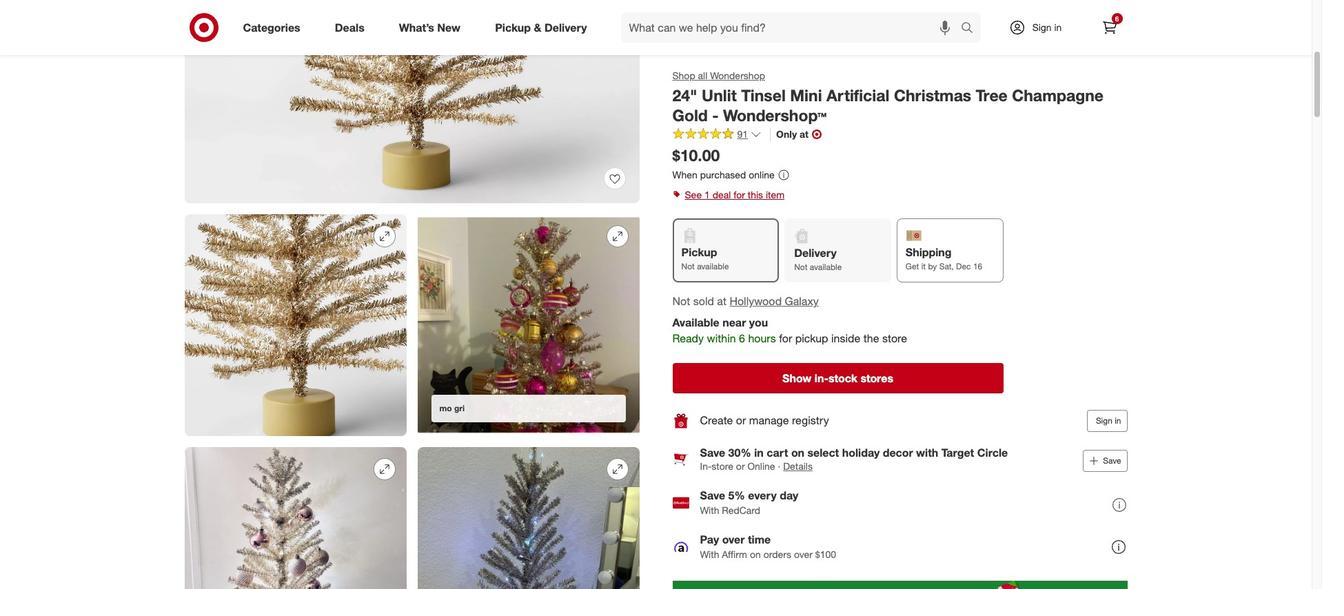 Task type: vqa. For each thing, say whether or not it's contained in the screenshot.
the Compartment 1 Type: Shelf (2): 7.6 Inches (H) x 34.8 Inches (W) x 13.4 Inches (D)
no



Task type: locate. For each thing, give the bounding box(es) containing it.
not inside the pickup not available
[[682, 262, 695, 272]]

0 horizontal spatial for
[[734, 189, 745, 201]]

in up save button
[[1115, 416, 1122, 426]]

only
[[777, 129, 797, 140]]

0 vertical spatial over
[[723, 533, 745, 547]]

available
[[697, 262, 729, 272], [810, 262, 842, 273]]

time
[[748, 533, 771, 547]]

2 or from the top
[[736, 461, 745, 472]]

1 vertical spatial with
[[700, 549, 720, 561]]

with down pay
[[700, 549, 720, 561]]

0 horizontal spatial at
[[718, 295, 727, 308]]

create or manage registry
[[700, 414, 829, 428]]

not inside delivery not available
[[795, 262, 808, 273]]

1 horizontal spatial sign
[[1097, 416, 1113, 426]]

select
[[808, 446, 840, 460]]

0 horizontal spatial store
[[712, 461, 734, 472]]

deal
[[713, 189, 731, 201]]

0 vertical spatial sign in
[[1033, 21, 1062, 33]]

1 vertical spatial sign in
[[1097, 416, 1122, 426]]

on up details
[[792, 446, 805, 460]]

1 or from the top
[[736, 414, 746, 428]]

redcard
[[722, 505, 761, 517]]

in inside button
[[1115, 416, 1122, 426]]

with
[[700, 505, 720, 517], [700, 549, 720, 561]]

6
[[1116, 14, 1120, 23], [739, 332, 746, 346]]

artificial
[[827, 86, 890, 105]]

show
[[783, 372, 812, 385]]

0 horizontal spatial in
[[755, 446, 764, 460]]

store right the
[[883, 332, 908, 346]]

create
[[700, 414, 733, 428]]

0 vertical spatial in
[[1055, 21, 1062, 33]]

categories link
[[231, 12, 318, 43]]

see 1 deal for this item link
[[673, 186, 1128, 205]]

on down time
[[750, 549, 761, 561]]

sign in link
[[998, 12, 1084, 43]]

0 vertical spatial for
[[734, 189, 745, 201]]

store down "30%"
[[712, 461, 734, 472]]

delivery up the galaxy
[[795, 246, 837, 260]]

1 vertical spatial pickup
[[682, 246, 718, 259]]

available up the galaxy
[[810, 262, 842, 273]]

for left 'this' at right
[[734, 189, 745, 201]]

store inside save 30% in cart on select holiday decor with target circle in-store or online ∙ details
[[712, 461, 734, 472]]

sign in left 6 link
[[1033, 21, 1062, 33]]

stock
[[829, 372, 858, 385]]

pickup for not
[[682, 246, 718, 259]]

over up affirm
[[723, 533, 745, 547]]

see
[[685, 189, 702, 201]]

over left $100
[[794, 549, 813, 561]]

save
[[700, 446, 726, 460], [1104, 456, 1122, 466], [700, 489, 726, 503]]

save inside save 30% in cart on select holiday decor with target circle in-store or online ∙ details
[[700, 446, 726, 460]]

pickup
[[495, 20, 531, 34], [682, 246, 718, 259]]

1 horizontal spatial for
[[779, 332, 793, 346]]

0 horizontal spatial available
[[697, 262, 729, 272]]

with inside save 5% every day with redcard
[[700, 505, 720, 517]]

or down "30%"
[[736, 461, 745, 472]]

$10.00
[[673, 146, 720, 165]]

$100
[[816, 549, 837, 561]]

0 horizontal spatial 6
[[739, 332, 746, 346]]

1 horizontal spatial 6
[[1116, 14, 1120, 23]]

or inside save 30% in cart on select holiday decor with target circle in-store or online ∙ details
[[736, 461, 745, 472]]

0 horizontal spatial on
[[750, 549, 761, 561]]

in left 6 link
[[1055, 21, 1062, 33]]

0 vertical spatial with
[[700, 505, 720, 517]]

gold
[[673, 105, 708, 125]]

cart
[[767, 446, 789, 460]]

pickup up sold
[[682, 246, 718, 259]]

galaxy
[[785, 295, 819, 308]]

1 vertical spatial for
[[779, 332, 793, 346]]

0 vertical spatial 6
[[1116, 14, 1120, 23]]

search button
[[955, 12, 988, 46]]

1 horizontal spatial available
[[810, 262, 842, 273]]

1 vertical spatial store
[[712, 461, 734, 472]]

or
[[736, 414, 746, 428], [736, 461, 745, 472]]

mini
[[791, 86, 823, 105]]

not up the galaxy
[[795, 262, 808, 273]]

ready
[[673, 332, 704, 346]]

0 vertical spatial store
[[883, 332, 908, 346]]

in-
[[815, 372, 829, 385]]

What can we help you find? suggestions appear below search field
[[621, 12, 965, 43]]

pickup inside the pickup not available
[[682, 246, 718, 259]]

all
[[698, 70, 708, 81]]

1 horizontal spatial over
[[794, 549, 813, 561]]

0 vertical spatial or
[[736, 414, 746, 428]]

by
[[929, 262, 937, 272]]

0 horizontal spatial over
[[723, 533, 745, 547]]

for right hours
[[779, 332, 793, 346]]

dec
[[957, 262, 971, 272]]

1 horizontal spatial store
[[883, 332, 908, 346]]

on inside pay over time with affirm on orders over $100
[[750, 549, 761, 561]]

available up sold
[[697, 262, 729, 272]]

in-
[[700, 461, 712, 472]]

1 vertical spatial delivery
[[795, 246, 837, 260]]

2 vertical spatial in
[[755, 446, 764, 460]]

30%
[[729, 446, 752, 460]]

sign in
[[1033, 21, 1062, 33], [1097, 416, 1122, 426]]

over
[[723, 533, 745, 547], [794, 549, 813, 561]]

1 vertical spatial in
[[1115, 416, 1122, 426]]

in up online
[[755, 446, 764, 460]]

1 horizontal spatial pickup
[[682, 246, 718, 259]]

2 with from the top
[[700, 549, 720, 561]]

save left 5%
[[700, 489, 726, 503]]

save down sign in button
[[1104, 456, 1122, 466]]

1 horizontal spatial sign in
[[1097, 416, 1122, 426]]

0 vertical spatial delivery
[[545, 20, 587, 34]]

1 horizontal spatial delivery
[[795, 246, 837, 260]]

see 1 deal for this item
[[685, 189, 785, 201]]

holiday
[[843, 446, 880, 460]]

on
[[792, 446, 805, 460], [750, 549, 761, 561]]

with up pay
[[700, 505, 720, 517]]

pickup not available
[[682, 246, 729, 272]]

0 vertical spatial on
[[792, 446, 805, 460]]

&
[[534, 20, 542, 34]]

near
[[723, 316, 747, 330]]

categories
[[243, 20, 301, 34]]

24&#34; unlit tinsel mini artificial christmas tree champagne gold - wondershop&#8482;, 1 of 9 image
[[184, 0, 640, 203]]

0 horizontal spatial sign
[[1033, 21, 1052, 33]]

0 vertical spatial pickup
[[495, 20, 531, 34]]

not up sold
[[682, 262, 695, 272]]

within
[[707, 332, 736, 346]]

what's
[[399, 20, 434, 34]]

registry
[[792, 414, 829, 428]]

1 vertical spatial on
[[750, 549, 761, 561]]

decor
[[883, 446, 914, 460]]

sign up save button
[[1097, 416, 1113, 426]]

1 vertical spatial sign
[[1097, 416, 1113, 426]]

save inside save 5% every day with redcard
[[700, 489, 726, 503]]

not for delivery
[[795, 262, 808, 273]]

sign in up save button
[[1097, 416, 1122, 426]]

delivery
[[545, 20, 587, 34], [795, 246, 837, 260]]

1 horizontal spatial in
[[1055, 21, 1062, 33]]

save up in-
[[700, 446, 726, 460]]

1 with from the top
[[700, 505, 720, 517]]

available inside delivery not available
[[810, 262, 842, 273]]

24"
[[673, 86, 698, 105]]

sign left 6 link
[[1033, 21, 1052, 33]]

at right only
[[800, 129, 809, 140]]

0 horizontal spatial sign in
[[1033, 21, 1062, 33]]

1 vertical spatial 6
[[739, 332, 746, 346]]

0 vertical spatial at
[[800, 129, 809, 140]]

delivery right & at the left of the page
[[545, 20, 587, 34]]

1 vertical spatial at
[[718, 295, 727, 308]]

5%
[[729, 489, 745, 503]]

0 horizontal spatial delivery
[[545, 20, 587, 34]]

what's new
[[399, 20, 461, 34]]

new
[[438, 20, 461, 34]]

pickup left & at the left of the page
[[495, 20, 531, 34]]

save for save 5% every day
[[700, 489, 726, 503]]

at right sold
[[718, 295, 727, 308]]

1 vertical spatial or
[[736, 461, 745, 472]]

1
[[705, 189, 710, 201]]

pay over time with affirm on orders over $100
[[700, 533, 837, 561]]

0 vertical spatial sign
[[1033, 21, 1052, 33]]

0 horizontal spatial pickup
[[495, 20, 531, 34]]

in inside save 30% in cart on select holiday decor with target circle in-store or online ∙ details
[[755, 446, 764, 460]]

available inside the pickup not available
[[697, 262, 729, 272]]

2 horizontal spatial in
[[1115, 416, 1122, 426]]

pickup for &
[[495, 20, 531, 34]]

or right create
[[736, 414, 746, 428]]

on inside save 30% in cart on select holiday decor with target circle in-store or online ∙ details
[[792, 446, 805, 460]]

delivery inside delivery not available
[[795, 246, 837, 260]]

1 horizontal spatial on
[[792, 446, 805, 460]]



Task type: describe. For each thing, give the bounding box(es) containing it.
not for pickup
[[682, 262, 695, 272]]

for inside "link"
[[734, 189, 745, 201]]

tree
[[976, 86, 1008, 105]]

champagne
[[1013, 86, 1104, 105]]

when purchased online
[[673, 169, 775, 181]]

show in-stock stores button
[[673, 363, 1004, 394]]

unlit
[[702, 86, 737, 105]]

deals
[[335, 20, 365, 34]]

store inside available near you ready within 6 hours for pickup inside the store
[[883, 332, 908, 346]]

6 link
[[1095, 12, 1125, 43]]

target
[[942, 446, 975, 460]]

for inside available near you ready within 6 hours for pickup inside the store
[[779, 332, 793, 346]]

wondershop
[[711, 70, 766, 81]]

get
[[906, 262, 920, 272]]

shop
[[673, 70, 696, 81]]

mo gri
[[440, 403, 465, 414]]

when
[[673, 169, 698, 181]]

1 horizontal spatial at
[[800, 129, 809, 140]]

photo from sarah, 5 of 9 image
[[418, 448, 640, 590]]

item
[[766, 189, 785, 201]]

circle
[[978, 446, 1008, 460]]

sign in button
[[1088, 410, 1128, 432]]

christmas
[[894, 86, 972, 105]]

16
[[974, 262, 983, 272]]

hours
[[749, 332, 776, 346]]

available for pickup
[[697, 262, 729, 272]]

delivery not available
[[795, 246, 842, 273]]

deals link
[[323, 12, 382, 43]]

only at
[[777, 129, 809, 140]]

sign inside sign in button
[[1097, 416, 1113, 426]]

inside
[[832, 332, 861, 346]]

the
[[864, 332, 880, 346]]

with inside pay over time with affirm on orders over $100
[[700, 549, 720, 561]]

search
[[955, 22, 988, 36]]

photo from gem2395, 4 of 9 image
[[184, 448, 407, 590]]

details button
[[784, 460, 813, 474]]

wondershop™
[[723, 105, 827, 125]]

every
[[749, 489, 777, 503]]

save 30% in cart on select holiday decor with target circle in-store or online ∙ details
[[700, 446, 1008, 472]]

shop all wondershop 24" unlit tinsel mini artificial christmas tree champagne gold - wondershop™
[[673, 70, 1104, 125]]

available near you ready within 6 hours for pickup inside the store
[[673, 316, 908, 346]]

shipping get it by sat, dec 16
[[906, 246, 983, 272]]

online
[[748, 461, 776, 472]]

what's new link
[[387, 12, 478, 43]]

tinsel
[[742, 86, 786, 105]]

not left sold
[[673, 295, 691, 308]]

details
[[784, 461, 813, 472]]

shipping
[[906, 246, 952, 259]]

24&#34; unlit tinsel mini artificial christmas tree champagne gold - wondershop&#8482;, 2 of 9 image
[[184, 214, 407, 437]]

day
[[780, 489, 799, 503]]

online
[[749, 169, 775, 181]]

available
[[673, 316, 720, 330]]

stores
[[861, 372, 894, 385]]

save button
[[1084, 450, 1128, 472]]

pickup
[[796, 332, 829, 346]]

sat,
[[940, 262, 954, 272]]

not sold at hollywood galaxy
[[673, 295, 819, 308]]

sign inside sign in link
[[1033, 21, 1052, 33]]

6 inside available near you ready within 6 hours for pickup inside the store
[[739, 332, 746, 346]]

gri
[[454, 403, 465, 414]]

∙
[[778, 461, 781, 472]]

hollywood galaxy button
[[730, 294, 819, 310]]

with
[[917, 446, 939, 460]]

sign in inside button
[[1097, 416, 1122, 426]]

available for delivery
[[810, 262, 842, 273]]

purchased
[[701, 169, 746, 181]]

it
[[922, 262, 926, 272]]

1 vertical spatial over
[[794, 549, 813, 561]]

photo from mo gri, 3 of 9 image
[[418, 214, 640, 437]]

show in-stock stores
[[783, 372, 894, 385]]

mo
[[440, 403, 452, 414]]

manage
[[750, 414, 789, 428]]

-
[[713, 105, 719, 125]]

pay
[[700, 533, 720, 547]]

pickup & delivery
[[495, 20, 587, 34]]

pickup & delivery link
[[484, 12, 605, 43]]

advertisement region
[[673, 581, 1128, 590]]

save for save 30% in cart on select holiday decor with target circle
[[700, 446, 726, 460]]

save 5% every day with redcard
[[700, 489, 799, 517]]

hollywood
[[730, 295, 782, 308]]

sold
[[694, 295, 714, 308]]

91 link
[[673, 128, 762, 144]]

this
[[748, 189, 764, 201]]

orders
[[764, 549, 792, 561]]

91
[[738, 129, 748, 140]]

affirm
[[722, 549, 748, 561]]

you
[[750, 316, 769, 330]]

save inside button
[[1104, 456, 1122, 466]]



